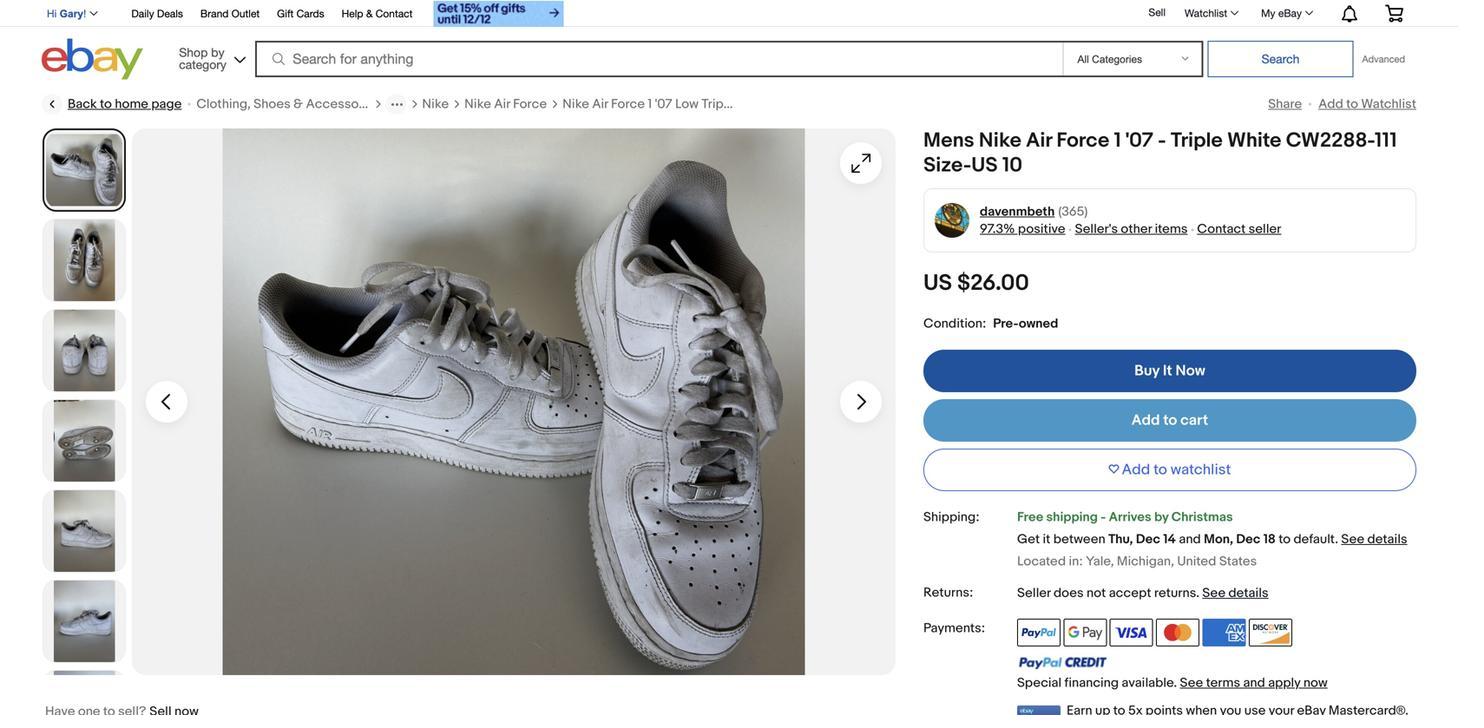 Task type: describe. For each thing, give the bounding box(es) containing it.
0 horizontal spatial details
[[1228, 585, 1268, 601]]

pre-
[[993, 316, 1019, 331]]

financing
[[1064, 675, 1119, 691]]

gift
[[277, 7, 294, 20]]

shipping
[[1046, 509, 1098, 525]]

0 vertical spatial triple
[[702, 96, 734, 112]]

details inside 'free shipping - arrives by christmas get it between thu, dec 14 and mon, dec 18 to default . see details located in: yale, michigan, united states'
[[1367, 532, 1407, 547]]

0 vertical spatial see details link
[[1341, 532, 1407, 547]]

to for home
[[100, 96, 112, 112]]

nike for nike
[[422, 96, 449, 112]]

add to watchlist link
[[1318, 96, 1416, 112]]

1 horizontal spatial and
[[1243, 675, 1265, 691]]

my ebay link
[[1252, 3, 1321, 23]]

davenmbeth link
[[980, 203, 1055, 220]]

yale,
[[1086, 554, 1114, 569]]

clothing, shoes & accessories link
[[196, 95, 381, 113]]

free
[[1017, 509, 1043, 525]]

terms
[[1206, 675, 1240, 691]]

does
[[1054, 585, 1084, 601]]

get
[[1017, 532, 1040, 547]]

davenmbeth image
[[934, 203, 970, 238]]

0 horizontal spatial '07
[[655, 96, 672, 112]]

home
[[115, 96, 148, 112]]

add to cart link
[[923, 399, 1416, 442]]

see inside 'free shipping - arrives by christmas get it between thu, dec 14 and mon, dec 18 to default . see details located in: yale, michigan, united states'
[[1341, 532, 1364, 547]]

!
[[83, 8, 86, 20]]

air inside mens nike air force 1 '07 - triple white cw2288-111 size-us 10
[[1026, 128, 1052, 153]]

add for add to watchlist
[[1122, 461, 1150, 479]]

paypal image
[[1017, 619, 1061, 647]]

items
[[1155, 221, 1188, 237]]

1 horizontal spatial watchlist
[[1361, 96, 1416, 112]]

free shipping - arrives by christmas get it between thu, dec 14 and mon, dec 18 to default . see details located in: yale, michigan, united states
[[1017, 509, 1407, 569]]

force for nike air force 1 '07 low triple white
[[611, 96, 645, 112]]

it
[[1163, 362, 1172, 380]]

by inside 'free shipping - arrives by christmas get it between thu, dec 14 and mon, dec 18 to default . see details located in: yale, michigan, united states'
[[1154, 509, 1169, 525]]

paypal credit image
[[1017, 656, 1107, 670]]

get an extra 15% off image
[[433, 1, 564, 27]]

arrives
[[1109, 509, 1151, 525]]

- inside 'free shipping - arrives by christmas get it between thu, dec 14 and mon, dec 18 to default . see details located in: yale, michigan, united states'
[[1101, 509, 1106, 525]]

mon,
[[1204, 532, 1233, 547]]

2 vertical spatial see
[[1180, 675, 1203, 691]]

davenmbeth
[[980, 204, 1055, 220]]

0 vertical spatial 1
[[648, 96, 652, 112]]

to inside 'free shipping - arrives by christmas get it between thu, dec 14 and mon, dec 18 to default . see details located in: yale, michigan, united states'
[[1279, 532, 1291, 547]]

white inside mens nike air force 1 '07 - triple white cw2288-111 size-us 10
[[1227, 128, 1281, 153]]

1 inside mens nike air force 1 '07 - triple white cw2288-111 size-us 10
[[1114, 128, 1121, 153]]

available.
[[1122, 675, 1177, 691]]

nike air force
[[464, 96, 547, 112]]

watchlist inside account navigation
[[1185, 7, 1227, 19]]

picture 6 of 10 image
[[43, 581, 125, 662]]

contact inside help & contact link
[[376, 7, 413, 20]]

buy it now
[[1134, 362, 1205, 380]]

michigan,
[[1117, 554, 1174, 569]]

seller does not accept returns . see details
[[1017, 585, 1268, 601]]

97.3% positive
[[980, 221, 1065, 237]]

clothing,
[[196, 96, 251, 112]]

now
[[1303, 675, 1328, 691]]

shop
[[179, 45, 208, 59]]

ebay mastercard image
[[1017, 706, 1061, 715]]

owned
[[1019, 316, 1058, 331]]

special
[[1017, 675, 1062, 691]]

gift cards link
[[277, 5, 324, 24]]

picture 2 of 10 image
[[43, 220, 125, 301]]

to for watchlist
[[1346, 96, 1358, 112]]

to for cart
[[1163, 411, 1177, 430]]

10
[[1002, 153, 1022, 178]]

thu,
[[1108, 532, 1133, 547]]

add to watchlist button
[[923, 449, 1416, 491]]

1 dec from the left
[[1136, 532, 1160, 547]]

shop by category
[[179, 45, 226, 72]]

air for nike air force 1 '07 low triple white
[[592, 96, 608, 112]]

triple inside mens nike air force 1 '07 - triple white cw2288-111 size-us 10
[[1171, 128, 1223, 153]]

nike air force 1 '07 low triple white
[[562, 96, 771, 112]]

account navigation
[[37, 0, 1416, 29]]

my
[[1261, 7, 1275, 19]]

brand
[[200, 7, 229, 20]]

size-
[[923, 153, 971, 178]]

now
[[1176, 362, 1205, 380]]

master card image
[[1156, 619, 1200, 647]]

111
[[1375, 128, 1397, 153]]

add to cart
[[1132, 411, 1208, 430]]

sell
[[1149, 6, 1166, 18]]

your shopping cart image
[[1384, 5, 1404, 22]]

mens nike air force 1 '07 - triple white cw2288-111 size-us 10
[[923, 128, 1397, 178]]

18
[[1263, 532, 1276, 547]]

air for nike air force
[[494, 96, 510, 112]]

white inside nike air force 1 '07 low triple white link
[[737, 96, 771, 112]]

brand outlet
[[200, 7, 260, 20]]

picture 4 of 10 image
[[43, 400, 125, 482]]

accept
[[1109, 585, 1151, 601]]

us inside mens nike air force 1 '07 - triple white cw2288-111 size-us 10
[[971, 153, 998, 178]]

visa image
[[1110, 619, 1153, 647]]

condition:
[[923, 316, 986, 332]]

nike for nike air force 1 '07 low triple white
[[562, 96, 589, 112]]

between
[[1053, 532, 1105, 547]]

gary
[[60, 8, 83, 20]]

other
[[1121, 221, 1152, 237]]

returns
[[1154, 585, 1196, 601]]

located
[[1017, 554, 1066, 569]]

it
[[1043, 532, 1050, 547]]

category
[[179, 57, 226, 72]]

american express image
[[1202, 619, 1246, 647]]

help & contact link
[[342, 5, 413, 24]]

states
[[1219, 554, 1257, 569]]

buy
[[1134, 362, 1160, 380]]

christmas
[[1171, 509, 1233, 525]]



Task type: vqa. For each thing, say whether or not it's contained in the screenshot.
returns
yes



Task type: locate. For each thing, give the bounding box(es) containing it.
daily deals
[[131, 7, 183, 20]]

white right the low
[[737, 96, 771, 112]]

1 vertical spatial contact
[[1197, 221, 1246, 237]]

2 horizontal spatial air
[[1026, 128, 1052, 153]]

97.3%
[[980, 221, 1015, 237]]

(365)
[[1058, 204, 1088, 220]]

apply
[[1268, 675, 1300, 691]]

air right 10
[[1026, 128, 1052, 153]]

1 vertical spatial see
[[1202, 585, 1226, 601]]

0 horizontal spatial .
[[1196, 585, 1199, 601]]

shop by category banner
[[37, 0, 1416, 84]]

see details link
[[1341, 532, 1407, 547], [1202, 585, 1268, 601]]

details right default
[[1367, 532, 1407, 547]]

payments:
[[923, 621, 985, 636]]

air down search for anything text field
[[592, 96, 608, 112]]

contact
[[376, 7, 413, 20], [1197, 221, 1246, 237]]

0 vertical spatial .
[[1335, 532, 1338, 547]]

0 horizontal spatial force
[[513, 96, 547, 112]]

see right default
[[1341, 532, 1364, 547]]

nike right nike air force
[[562, 96, 589, 112]]

1 vertical spatial -
[[1101, 509, 1106, 525]]

united
[[1177, 554, 1216, 569]]

$26.00
[[957, 270, 1029, 297]]

1 horizontal spatial '07
[[1126, 128, 1153, 153]]

to for watchlist
[[1153, 461, 1167, 479]]

nike
[[422, 96, 449, 112], [464, 96, 491, 112], [562, 96, 589, 112], [979, 128, 1021, 153]]

add up arrives
[[1122, 461, 1150, 479]]

add inside button
[[1122, 461, 1150, 479]]

by right "shop"
[[211, 45, 224, 59]]

1 horizontal spatial dec
[[1236, 532, 1260, 547]]

0 vertical spatial by
[[211, 45, 224, 59]]

add left cart
[[1132, 411, 1160, 430]]

0 horizontal spatial by
[[211, 45, 224, 59]]

0 vertical spatial us
[[971, 153, 998, 178]]

cards
[[296, 7, 324, 20]]

1 horizontal spatial &
[[366, 7, 373, 20]]

watchlist right sell link
[[1185, 7, 1227, 19]]

details down states
[[1228, 585, 1268, 601]]

watchlist link
[[1175, 3, 1246, 23]]

air inside the nike air force link
[[494, 96, 510, 112]]

nike right nike link
[[464, 96, 491, 112]]

sell link
[[1141, 6, 1173, 18]]

'07 inside mens nike air force 1 '07 - triple white cw2288-111 size-us 10
[[1126, 128, 1153, 153]]

0 horizontal spatial see details link
[[1202, 585, 1268, 601]]

advanced
[[1362, 53, 1405, 65]]

1 vertical spatial 1
[[1114, 128, 1121, 153]]

hi gary !
[[47, 8, 86, 20]]

& inside account navigation
[[366, 7, 373, 20]]

1 horizontal spatial by
[[1154, 509, 1169, 525]]

contact right "help"
[[376, 7, 413, 20]]

help
[[342, 7, 363, 20]]

contact seller
[[1197, 221, 1281, 237]]

us up condition:
[[923, 270, 952, 297]]

mens
[[923, 128, 974, 153]]

1 vertical spatial details
[[1228, 585, 1268, 601]]

picture 1 of 10 image
[[44, 130, 124, 210]]

1 vertical spatial and
[[1243, 675, 1265, 691]]

1 horizontal spatial air
[[592, 96, 608, 112]]

1
[[648, 96, 652, 112], [1114, 128, 1121, 153]]

in:
[[1069, 554, 1083, 569]]

page
[[151, 96, 182, 112]]

& right shoes
[[293, 96, 303, 112]]

share
[[1268, 96, 1302, 112]]

mens nike air force 1 '07 - triple white cw2288-111 size-us 10 - picture 1 of 10 image
[[132, 128, 896, 675]]

seller's other items
[[1075, 221, 1188, 237]]

buy it now link
[[923, 350, 1416, 392]]

seller's
[[1075, 221, 1118, 237]]

1 vertical spatial .
[[1196, 585, 1199, 601]]

shoes
[[254, 96, 291, 112]]

google pay image
[[1063, 619, 1107, 647]]

see left terms
[[1180, 675, 1203, 691]]

0 vertical spatial &
[[366, 7, 373, 20]]

-
[[1158, 128, 1166, 153], [1101, 509, 1106, 525]]

1 horizontal spatial triple
[[1171, 128, 1223, 153]]

nike inside mens nike air force 1 '07 - triple white cw2288-111 size-us 10
[[979, 128, 1021, 153]]

cw2288-
[[1286, 128, 1375, 153]]

1 vertical spatial see details link
[[1202, 585, 1268, 601]]

0 horizontal spatial us
[[923, 270, 952, 297]]

1 horizontal spatial details
[[1367, 532, 1407, 547]]

1 vertical spatial watchlist
[[1361, 96, 1416, 112]]

1 vertical spatial us
[[923, 270, 952, 297]]

0 horizontal spatial dec
[[1136, 532, 1160, 547]]

. right 18
[[1335, 532, 1338, 547]]

0 horizontal spatial white
[[737, 96, 771, 112]]

see down united
[[1202, 585, 1226, 601]]

default
[[1294, 532, 1335, 547]]

0 vertical spatial '07
[[655, 96, 672, 112]]

seller's other items link
[[1075, 221, 1188, 237]]

by
[[211, 45, 224, 59], [1154, 509, 1169, 525]]

& right "help"
[[366, 7, 373, 20]]

returns:
[[923, 585, 973, 601]]

air right nike link
[[494, 96, 510, 112]]

1 horizontal spatial -
[[1158, 128, 1166, 153]]

picture 3 of 10 image
[[43, 310, 125, 391]]

dec left 14 on the right
[[1136, 532, 1160, 547]]

dec left 18
[[1236, 532, 1260, 547]]

low
[[675, 96, 699, 112]]

. down united
[[1196, 585, 1199, 601]]

cart
[[1180, 411, 1208, 430]]

and inside 'free shipping - arrives by christmas get it between thu, dec 14 and mon, dec 18 to default . see details located in: yale, michigan, united states'
[[1179, 532, 1201, 547]]

- inside mens nike air force 1 '07 - triple white cw2288-111 size-us 10
[[1158, 128, 1166, 153]]

1 vertical spatial '07
[[1126, 128, 1153, 153]]

to left cart
[[1163, 411, 1177, 430]]

discover image
[[1249, 619, 1292, 647]]

and right 14 on the right
[[1179, 532, 1201, 547]]

see details link down states
[[1202, 585, 1268, 601]]

shop by category button
[[171, 39, 249, 76]]

to left watchlist
[[1153, 461, 1167, 479]]

davenmbeth (365)
[[980, 204, 1088, 220]]

to right 18
[[1279, 532, 1291, 547]]

0 vertical spatial details
[[1367, 532, 1407, 547]]

brand outlet link
[[200, 5, 260, 24]]

positive
[[1018, 221, 1065, 237]]

dec
[[1136, 532, 1160, 547], [1236, 532, 1260, 547]]

1 horizontal spatial .
[[1335, 532, 1338, 547]]

us left 10
[[971, 153, 998, 178]]

0 vertical spatial add
[[1318, 96, 1343, 112]]

0 horizontal spatial &
[[293, 96, 303, 112]]

2 dec from the left
[[1236, 532, 1260, 547]]

nike air force 1 '07 low triple white link
[[562, 95, 771, 113]]

force for nike air force
[[513, 96, 547, 112]]

us $26.00
[[923, 270, 1029, 297]]

1 vertical spatial &
[[293, 96, 303, 112]]

add to watchlist
[[1318, 96, 1416, 112]]

1 horizontal spatial 1
[[1114, 128, 1121, 153]]

deals
[[157, 7, 183, 20]]

nike right mens at the right
[[979, 128, 1021, 153]]

2 vertical spatial add
[[1122, 461, 1150, 479]]

shipping:
[[923, 509, 979, 525]]

seller
[[1249, 221, 1281, 237]]

contact left seller
[[1197, 221, 1246, 237]]

add up cw2288-
[[1318, 96, 1343, 112]]

nike for nike air force
[[464, 96, 491, 112]]

daily deals link
[[131, 5, 183, 24]]

see details link right default
[[1341, 532, 1407, 547]]

watchlist up 111
[[1361, 96, 1416, 112]]

0 horizontal spatial -
[[1101, 509, 1106, 525]]

ebay
[[1278, 7, 1302, 19]]

and
[[1179, 532, 1201, 547], [1243, 675, 1265, 691]]

0 horizontal spatial watchlist
[[1185, 7, 1227, 19]]

none submit inside shop by category banner
[[1208, 41, 1353, 77]]

0 horizontal spatial air
[[494, 96, 510, 112]]

seller
[[1017, 585, 1051, 601]]

nike air force link
[[464, 95, 547, 113]]

None submit
[[1208, 41, 1353, 77]]

clothing, shoes & accessories
[[196, 96, 381, 112]]

1 vertical spatial white
[[1227, 128, 1281, 153]]

0 horizontal spatial contact
[[376, 7, 413, 20]]

. inside 'free shipping - arrives by christmas get it between thu, dec 14 and mon, dec 18 to default . see details located in: yale, michigan, united states'
[[1335, 532, 1338, 547]]

watchlist
[[1185, 7, 1227, 19], [1361, 96, 1416, 112]]

0 horizontal spatial triple
[[702, 96, 734, 112]]

to inside button
[[1153, 461, 1167, 479]]

1 horizontal spatial force
[[611, 96, 645, 112]]

2 horizontal spatial force
[[1056, 128, 1109, 153]]

special financing available. see terms and apply now
[[1017, 675, 1328, 691]]

add for add to watchlist
[[1318, 96, 1343, 112]]

to
[[100, 96, 112, 112], [1346, 96, 1358, 112], [1163, 411, 1177, 430], [1153, 461, 1167, 479], [1279, 532, 1291, 547]]

0 vertical spatial contact
[[376, 7, 413, 20]]

nike left nike air force
[[422, 96, 449, 112]]

add for add to cart
[[1132, 411, 1160, 430]]

condition: pre-owned
[[923, 316, 1058, 332]]

to up cw2288-
[[1346, 96, 1358, 112]]

1 vertical spatial triple
[[1171, 128, 1223, 153]]

to right back
[[100, 96, 112, 112]]

add to watchlist
[[1122, 461, 1231, 479]]

by up 14 on the right
[[1154, 509, 1169, 525]]

1 horizontal spatial us
[[971, 153, 998, 178]]

white down share
[[1227, 128, 1281, 153]]

14
[[1163, 532, 1176, 547]]

1 horizontal spatial contact
[[1197, 221, 1246, 237]]

by inside shop by category
[[211, 45, 224, 59]]

back to home page link
[[42, 94, 182, 115]]

outlet
[[231, 7, 260, 20]]

and left apply on the right
[[1243, 675, 1265, 691]]

air inside nike air force 1 '07 low triple white link
[[592, 96, 608, 112]]

0 vertical spatial -
[[1158, 128, 1166, 153]]

0 horizontal spatial 1
[[648, 96, 652, 112]]

picture 5 of 10 image
[[43, 490, 125, 572]]

0 vertical spatial see
[[1341, 532, 1364, 547]]

not
[[1087, 585, 1106, 601]]

force inside mens nike air force 1 '07 - triple white cw2288-111 size-us 10
[[1056, 128, 1109, 153]]

advanced link
[[1353, 42, 1414, 76]]

Search for anything text field
[[258, 43, 1059, 76]]

see
[[1341, 532, 1364, 547], [1202, 585, 1226, 601], [1180, 675, 1203, 691]]

1 horizontal spatial white
[[1227, 128, 1281, 153]]

back to home page
[[68, 96, 182, 112]]

0 vertical spatial watchlist
[[1185, 7, 1227, 19]]

0 vertical spatial and
[[1179, 532, 1201, 547]]

air
[[494, 96, 510, 112], [592, 96, 608, 112], [1026, 128, 1052, 153]]

share button
[[1268, 96, 1302, 112]]

1 vertical spatial by
[[1154, 509, 1169, 525]]

1 horizontal spatial see details link
[[1341, 532, 1407, 547]]

0 vertical spatial white
[[737, 96, 771, 112]]

1 vertical spatial add
[[1132, 411, 1160, 430]]

0 horizontal spatial and
[[1179, 532, 1201, 547]]

contact seller link
[[1197, 221, 1281, 237]]

my ebay
[[1261, 7, 1302, 19]]



